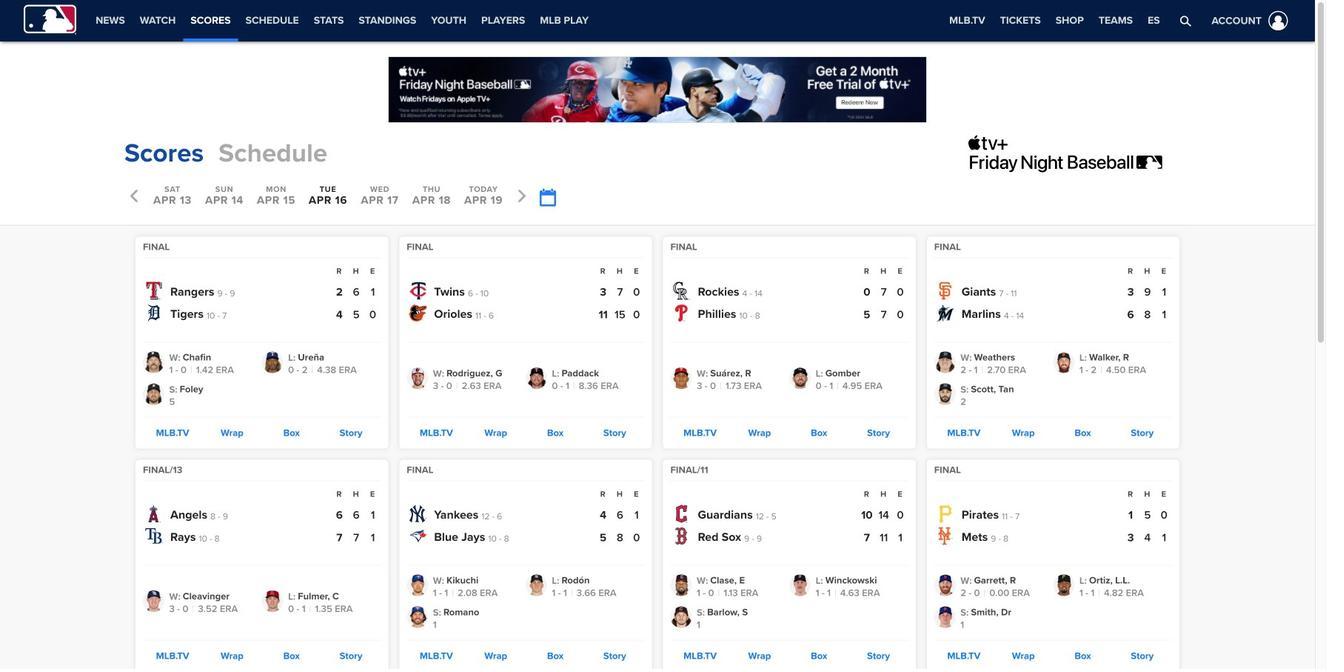 Task type: locate. For each thing, give the bounding box(es) containing it.
2 secondary navigation element from the left
[[596, 0, 721, 41]]

giants image
[[937, 282, 955, 300]]

1 secondary navigation element from the left
[[88, 0, 596, 41]]

1 horizontal spatial advertisement element
[[969, 135, 1191, 172]]

rodriguez, g image
[[407, 367, 428, 389]]

paddack image
[[526, 367, 547, 389]]

clase, e image
[[671, 575, 692, 596]]

rockies image
[[673, 282, 691, 300]]

rays image
[[145, 527, 163, 545]]

barlow, s image
[[671, 606, 692, 628]]

secondary navigation element
[[88, 0, 596, 41], [596, 0, 721, 41]]

0 vertical spatial advertisement element
[[388, 56, 928, 123]]

phillies image
[[673, 304, 691, 322]]

cleavinger image
[[143, 590, 164, 612]]

blue jays image
[[409, 527, 427, 545]]

orioles image
[[409, 304, 427, 322]]

tertiary navigation element
[[943, 0, 1168, 41]]

advertisement element
[[388, 56, 928, 123], [969, 135, 1191, 172]]

gomber image
[[790, 367, 811, 389]]

0 horizontal spatial advertisement element
[[388, 56, 928, 123]]

garrett, r image
[[935, 575, 956, 596]]

kikuchi image
[[407, 575, 428, 596]]

None text field
[[539, 189, 556, 207]]

walker, r image
[[1054, 352, 1075, 373]]

suárez, r image
[[671, 367, 692, 389]]

scott, tan image
[[935, 383, 956, 405]]

ureña image
[[262, 352, 283, 373]]

weathers image
[[935, 352, 956, 373]]

yankees image
[[409, 505, 427, 523]]

rodón image
[[526, 575, 547, 596]]

angels image
[[145, 505, 163, 523]]

major league baseball image
[[24, 5, 76, 34]]



Task type: vqa. For each thing, say whether or not it's contained in the screenshot.
Orioles 'image'
yes



Task type: describe. For each thing, give the bounding box(es) containing it.
rangers image
[[145, 282, 163, 300]]

winckowski image
[[790, 575, 811, 596]]

marlins image
[[937, 304, 955, 322]]

tigers image
[[145, 304, 163, 322]]

twins image
[[409, 282, 427, 300]]

red sox image
[[673, 527, 691, 545]]

mets image
[[937, 527, 955, 545]]

1 vertical spatial advertisement element
[[969, 135, 1191, 172]]

smith, dr image
[[935, 606, 956, 628]]

foley image
[[143, 383, 164, 405]]

guardians image
[[673, 505, 691, 523]]

pirates image
[[937, 505, 955, 523]]

top navigation menu bar
[[0, 0, 1316, 41]]

chafin image
[[143, 352, 164, 373]]

ortiz, l.l. image
[[1054, 575, 1075, 596]]

fulmer, c image
[[262, 590, 283, 612]]

romano image
[[407, 606, 428, 628]]



